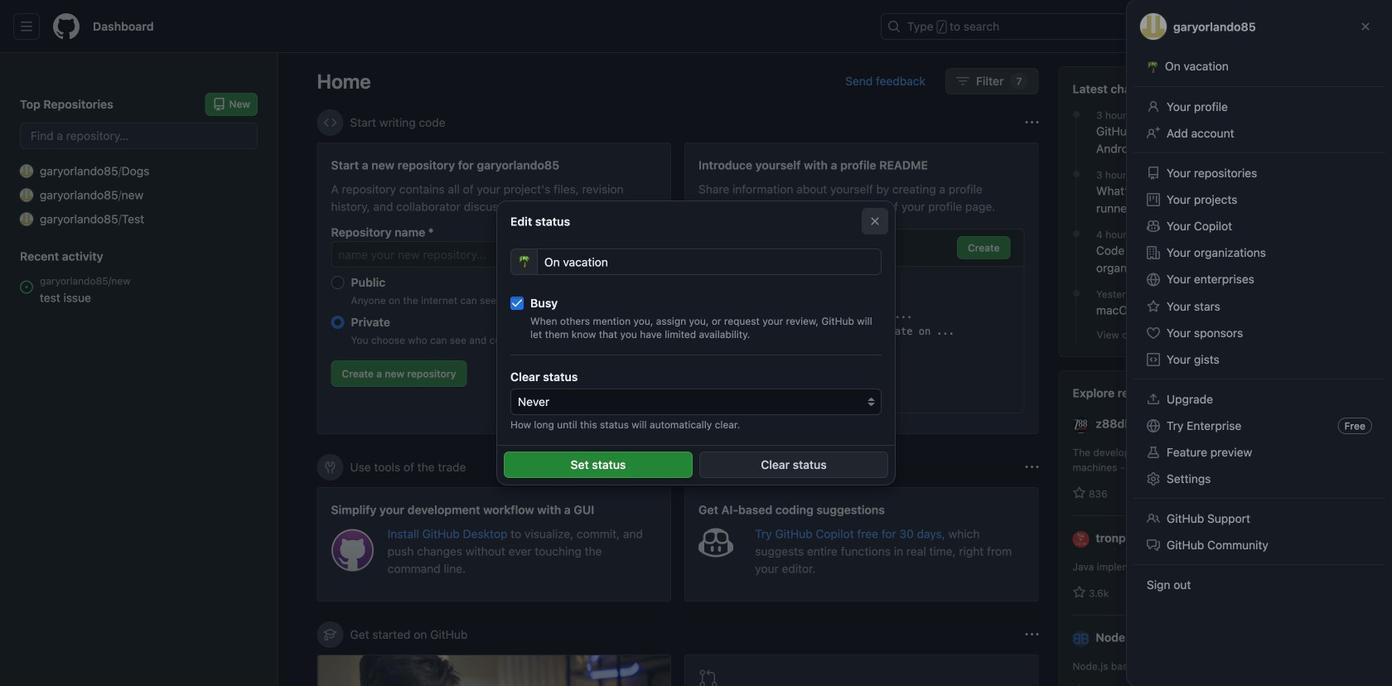Task type: vqa. For each thing, say whether or not it's contained in the screenshot.
sc 9kayk9 0 image
no



Task type: describe. For each thing, give the bounding box(es) containing it.
homepage image
[[53, 13, 80, 40]]

3 dot fill image from the top
[[1070, 287, 1083, 300]]

1 star image from the top
[[1073, 486, 1086, 500]]

explore repositories navigation
[[1059, 370, 1354, 686]]

dot fill image
[[1070, 108, 1083, 121]]



Task type: locate. For each thing, give the bounding box(es) containing it.
0 vertical spatial star image
[[1073, 486, 1086, 500]]

plus image
[[1202, 20, 1216, 33]]

account element
[[0, 53, 278, 686]]

2 dot fill image from the top
[[1070, 227, 1083, 240]]

explore element
[[1059, 66, 1354, 686]]

star image
[[1073, 486, 1086, 500], [1073, 586, 1086, 599]]

2 vertical spatial dot fill image
[[1070, 287, 1083, 300]]

1 vertical spatial star image
[[1073, 586, 1086, 599]]

command palette image
[[1151, 20, 1164, 33]]

1 dot fill image from the top
[[1070, 167, 1083, 181]]

1 vertical spatial dot fill image
[[1070, 227, 1083, 240]]

triangle down image
[[1222, 20, 1236, 33]]

dot fill image
[[1070, 167, 1083, 181], [1070, 227, 1083, 240], [1070, 287, 1083, 300]]

0 vertical spatial dot fill image
[[1070, 167, 1083, 181]]

2 star image from the top
[[1073, 586, 1086, 599]]



